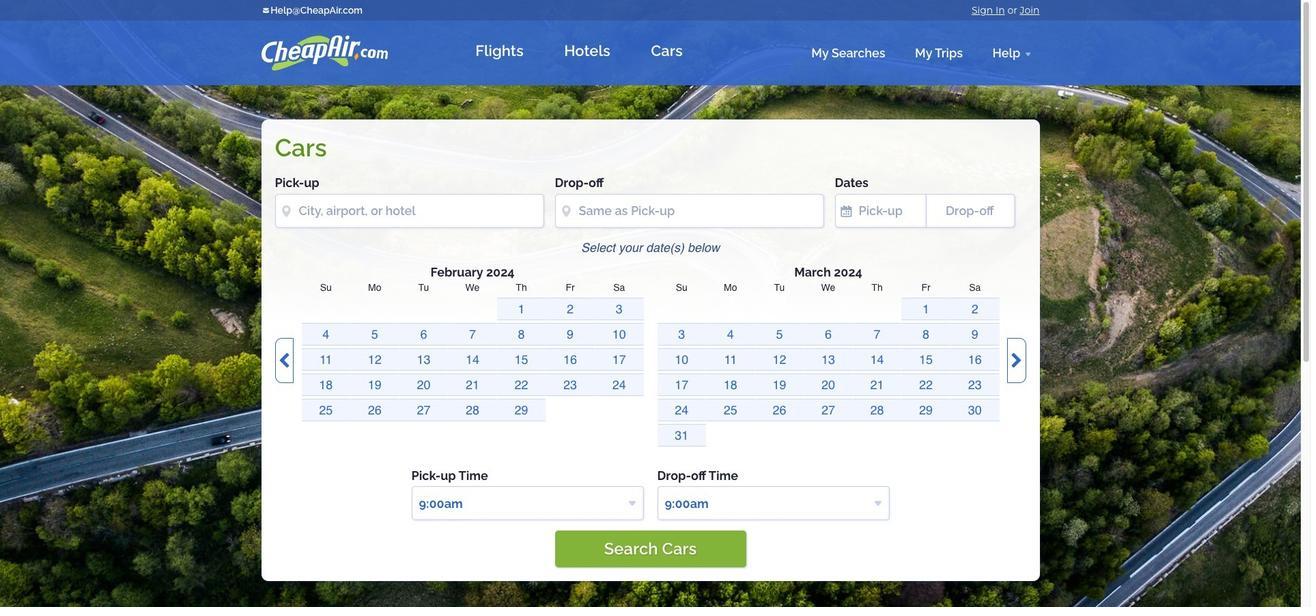 Task type: locate. For each thing, give the bounding box(es) containing it.
City, airport, or hotel text field
[[275, 194, 544, 228]]

Pick-up text field
[[835, 194, 926, 228]]



Task type: describe. For each thing, give the bounding box(es) containing it.
Drop-off text field
[[926, 194, 1015, 228]]

Same as Pick-up text field
[[555, 194, 824, 228]]



